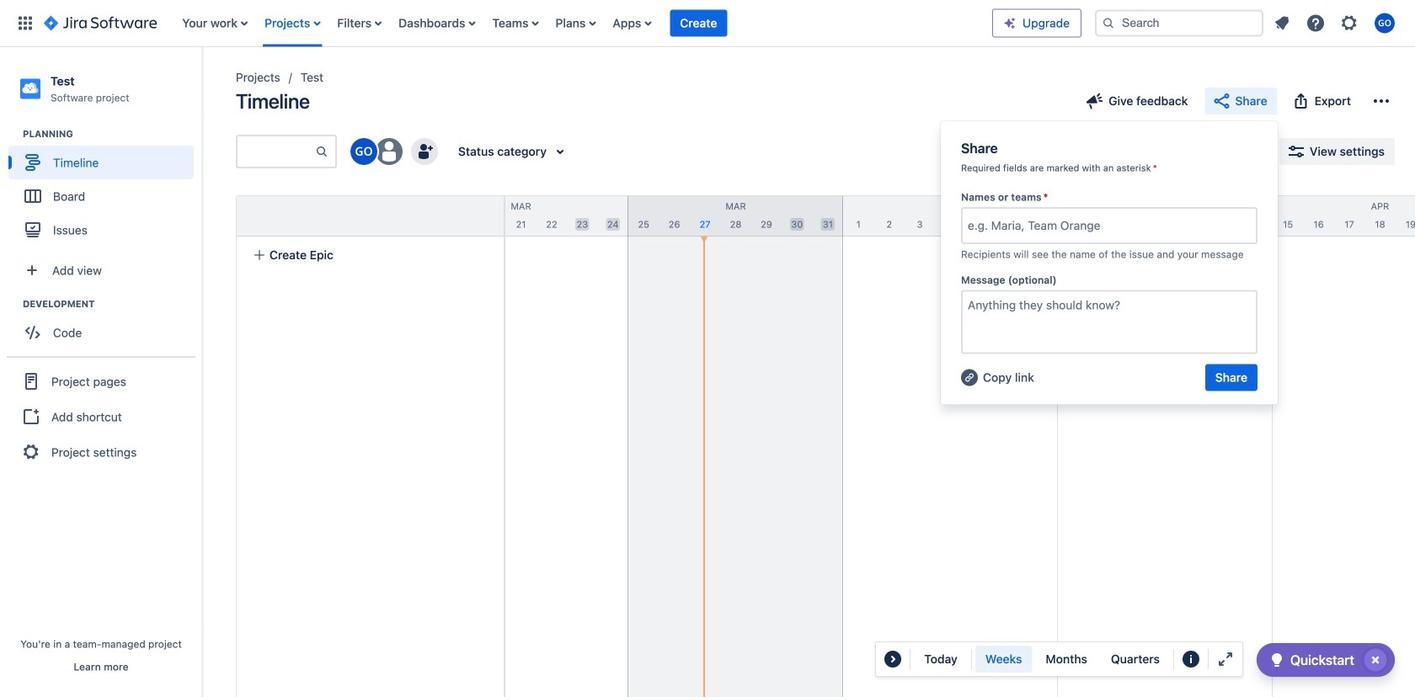 Task type: vqa. For each thing, say whether or not it's contained in the screenshot.
Create within button
no



Task type: describe. For each thing, give the bounding box(es) containing it.
3 column header from the left
[[629, 196, 844, 236]]

heading for development "image"
[[23, 298, 201, 311]]

help image
[[1306, 13, 1326, 33]]

Search timeline text field
[[238, 137, 315, 167]]

development image
[[3, 294, 23, 314]]

5 column header from the left
[[1058, 196, 1273, 236]]

row inside row group
[[237, 196, 504, 237]]

settings image
[[1340, 13, 1360, 33]]

dismiss quickstart image
[[1363, 647, 1390, 674]]

add people image
[[415, 142, 435, 162]]

planning image
[[3, 124, 23, 144]]

sidebar element
[[0, 47, 202, 698]]

notifications image
[[1272, 13, 1293, 33]]

primary element
[[10, 0, 993, 47]]

search image
[[1102, 16, 1116, 30]]

1 horizontal spatial list
[[1267, 8, 1406, 38]]

4 column header from the left
[[844, 196, 1058, 236]]

your profile and settings image
[[1375, 13, 1395, 33]]

enter full screen image
[[1216, 650, 1236, 670]]



Task type: locate. For each thing, give the bounding box(es) containing it.
heading
[[23, 127, 201, 141], [23, 298, 201, 311]]

group
[[8, 127, 201, 252], [8, 298, 201, 355], [7, 357, 196, 476], [976, 646, 1170, 673]]

column header
[[199, 196, 414, 236], [414, 196, 629, 236], [629, 196, 844, 236], [844, 196, 1058, 236], [1058, 196, 1273, 236], [1273, 196, 1416, 236]]

row group inside timeline grid
[[236, 196, 504, 237]]

  text field
[[968, 218, 971, 234]]

0 vertical spatial heading
[[23, 127, 201, 141]]

list item
[[670, 0, 728, 47]]

jira software image
[[44, 13, 157, 33], [44, 13, 157, 33]]

row group
[[236, 196, 504, 237]]

appswitcher icon image
[[15, 13, 35, 33]]

None search field
[[1095, 10, 1264, 37]]

legend image
[[1181, 650, 1202, 670]]

list
[[174, 0, 993, 47], [1267, 8, 1406, 38]]

check image
[[1267, 651, 1288, 671]]

banner
[[0, 0, 1416, 47]]

0 horizontal spatial list
[[174, 0, 993, 47]]

2 column header from the left
[[414, 196, 629, 236]]

row
[[237, 196, 504, 237]]

6 column header from the left
[[1273, 196, 1416, 236]]

1 heading from the top
[[23, 127, 201, 141]]

Anything they should know? text field
[[962, 290, 1258, 355]]

2 heading from the top
[[23, 298, 201, 311]]

timeline grid
[[199, 196, 1416, 698]]

sidebar navigation image
[[184, 67, 221, 101]]

1 column header from the left
[[199, 196, 414, 236]]

Search field
[[1095, 10, 1264, 37]]

1 vertical spatial heading
[[23, 298, 201, 311]]

export icon image
[[1292, 91, 1312, 111]]

heading for planning image
[[23, 127, 201, 141]]



